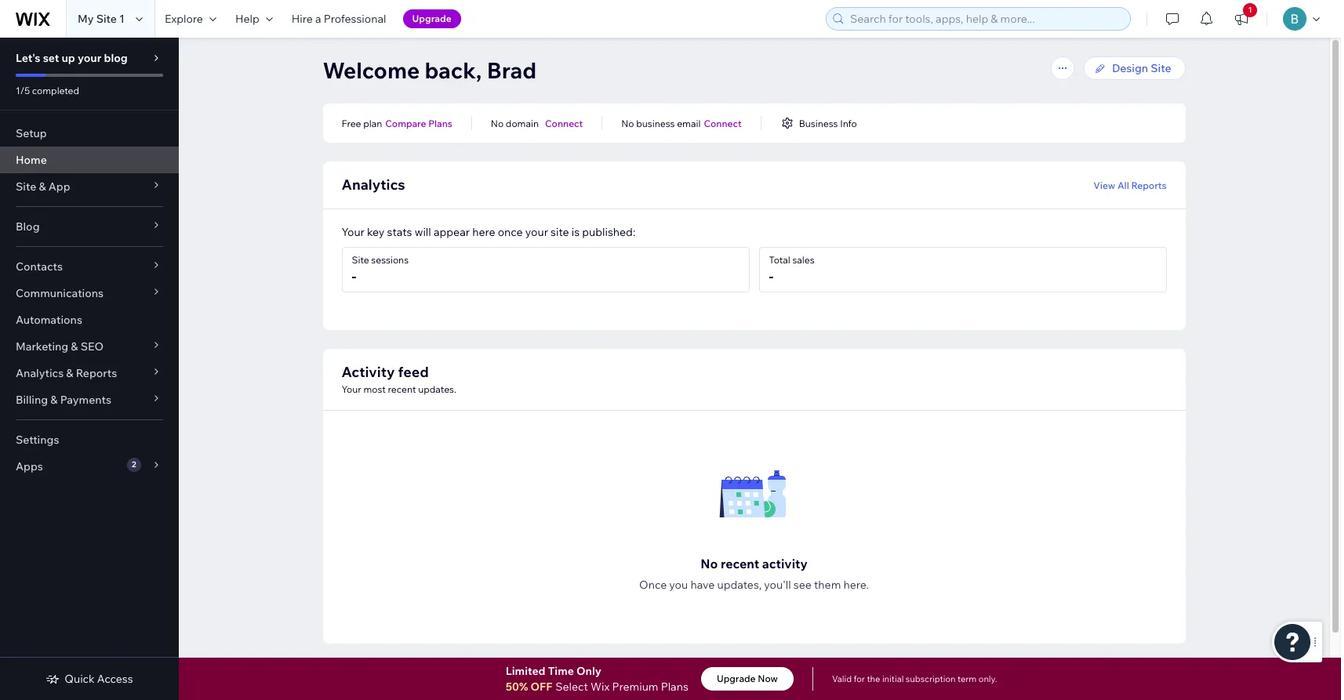 Task type: vqa. For each thing, say whether or not it's contained in the screenshot.
Business Email link
no



Task type: describe. For each thing, give the bounding box(es) containing it.
once
[[639, 578, 667, 592]]

recent inside no recent activity once you have updates, you'll see them here.
[[721, 556, 759, 572]]

setup link
[[0, 120, 179, 147]]

free plan compare plans
[[342, 117, 452, 129]]

site right design
[[1151, 61, 1172, 75]]

subscription
[[906, 674, 956, 685]]

apps
[[16, 460, 43, 474]]

0 vertical spatial plans
[[428, 117, 452, 129]]

select
[[556, 680, 588, 694]]

sales
[[793, 254, 815, 266]]

no for domain
[[491, 117, 504, 129]]

them
[[814, 578, 841, 592]]

your inside activity feed your most recent updates.
[[342, 384, 361, 395]]

feed
[[398, 363, 429, 381]]

plans inside limited time only 50% off select wix premium plans
[[661, 680, 689, 694]]

hire a professional
[[292, 12, 386, 26]]

premium
[[612, 680, 659, 694]]

email
[[677, 117, 701, 129]]

my
[[78, 12, 94, 26]]

up
[[62, 51, 75, 65]]

sidebar element
[[0, 38, 179, 700]]

back,
[[425, 56, 482, 84]]

automations link
[[0, 307, 179, 333]]

analytics & reports button
[[0, 360, 179, 387]]

welcome back, brad
[[323, 56, 537, 84]]

1 your from the top
[[342, 225, 365, 239]]

setup
[[16, 126, 47, 140]]

welcome
[[323, 56, 420, 84]]

marketing & seo
[[16, 340, 104, 354]]

Search for tools, apps, help & more... field
[[846, 8, 1126, 30]]

& for marketing
[[71, 340, 78, 354]]

your inside the sidebar "element"
[[78, 51, 101, 65]]

here
[[472, 225, 495, 239]]

& for billing
[[50, 393, 58, 407]]

brad
[[487, 56, 537, 84]]

1 vertical spatial your
[[525, 225, 548, 239]]

analytics for analytics & reports
[[16, 366, 64, 380]]

site & app
[[16, 180, 70, 194]]

compare
[[385, 117, 426, 129]]

plan
[[363, 117, 382, 129]]

communications
[[16, 286, 104, 300]]

for
[[854, 674, 865, 685]]

app
[[48, 180, 70, 194]]

reports for analytics & reports
[[76, 366, 117, 380]]

1 connect from the left
[[545, 117, 583, 129]]

1/5
[[16, 85, 30, 96]]

wix
[[591, 680, 610, 694]]

your key stats will appear here once your site is published:
[[342, 225, 636, 239]]

once
[[498, 225, 523, 239]]

domain
[[506, 117, 539, 129]]

info
[[840, 117, 857, 129]]

view
[[1094, 179, 1116, 191]]

you'll
[[764, 578, 791, 592]]

design
[[1112, 61, 1148, 75]]

only.
[[979, 674, 997, 685]]

business info
[[799, 117, 857, 129]]

business
[[636, 117, 675, 129]]

& for analytics
[[66, 366, 73, 380]]

appear
[[434, 225, 470, 239]]

1 inside button
[[1248, 5, 1252, 15]]

1 button
[[1224, 0, 1259, 38]]

recent inside activity feed your most recent updates.
[[388, 384, 416, 395]]

quick access button
[[46, 672, 133, 686]]

will
[[415, 225, 431, 239]]

the
[[867, 674, 880, 685]]

contacts
[[16, 260, 63, 274]]

0 horizontal spatial 1
[[119, 12, 125, 26]]

only
[[577, 664, 602, 679]]

billing & payments
[[16, 393, 111, 407]]

initial
[[882, 674, 904, 685]]

upgrade for upgrade now
[[717, 673, 756, 685]]

contacts button
[[0, 253, 179, 280]]

upgrade now
[[717, 673, 778, 685]]

site right my
[[96, 12, 117, 26]]

upgrade now button
[[701, 668, 794, 691]]

2 connect from the left
[[704, 117, 742, 129]]

sessions
[[371, 254, 409, 266]]

let's set up your blog
[[16, 51, 128, 65]]

activity
[[762, 556, 808, 572]]

time
[[548, 664, 574, 679]]

view all reports
[[1094, 179, 1167, 191]]

access
[[97, 672, 133, 686]]

connect link for no domain connect
[[545, 116, 583, 130]]



Task type: locate. For each thing, give the bounding box(es) containing it.
analytics down marketing
[[16, 366, 64, 380]]

& up billing & payments
[[66, 366, 73, 380]]

professional
[[324, 12, 386, 26]]

- inside the "total sales -"
[[769, 267, 774, 286]]

upgrade left now
[[717, 673, 756, 685]]

site & app button
[[0, 173, 179, 200]]

0 horizontal spatial connect
[[545, 117, 583, 129]]

your
[[78, 51, 101, 65], [525, 225, 548, 239]]

1 horizontal spatial connect link
[[704, 116, 742, 130]]

analytics up key
[[342, 176, 405, 194]]

no
[[491, 117, 504, 129], [621, 117, 634, 129], [701, 556, 718, 572]]

connect right email
[[704, 117, 742, 129]]

- for site sessions -
[[352, 267, 356, 286]]

site inside site sessions -
[[352, 254, 369, 266]]

analytics & reports
[[16, 366, 117, 380]]

blog
[[16, 220, 40, 234]]

upgrade inside upgrade button
[[412, 13, 452, 24]]

valid for the initial subscription term only.
[[832, 674, 997, 685]]

0 horizontal spatial no
[[491, 117, 504, 129]]

most
[[363, 384, 386, 395]]

set
[[43, 51, 59, 65]]

2 connect link from the left
[[704, 116, 742, 130]]

billing
[[16, 393, 48, 407]]

compare plans link
[[385, 116, 452, 130]]

quick
[[65, 672, 95, 686]]

hire
[[292, 12, 313, 26]]

site inside popup button
[[16, 180, 36, 194]]

upgrade inside upgrade now button
[[717, 673, 756, 685]]

explore
[[165, 12, 203, 26]]

no inside no recent activity once you have updates, you'll see them here.
[[701, 556, 718, 572]]

completed
[[32, 85, 79, 96]]

reports inside button
[[1131, 179, 1167, 191]]

home link
[[0, 147, 179, 173]]

1 horizontal spatial -
[[769, 267, 774, 286]]

1 vertical spatial analytics
[[16, 366, 64, 380]]

2
[[132, 460, 136, 470]]

is
[[572, 225, 580, 239]]

key
[[367, 225, 385, 239]]

automations
[[16, 313, 82, 327]]

seo
[[81, 340, 104, 354]]

design site
[[1112, 61, 1172, 75]]

site left sessions
[[352, 254, 369, 266]]

1 horizontal spatial plans
[[661, 680, 689, 694]]

total sales -
[[769, 254, 815, 286]]

1 horizontal spatial no
[[621, 117, 634, 129]]

published:
[[582, 225, 636, 239]]

let's
[[16, 51, 40, 65]]

recent up updates,
[[721, 556, 759, 572]]

0 vertical spatial analytics
[[342, 176, 405, 194]]

off
[[531, 680, 552, 694]]

0 horizontal spatial upgrade
[[412, 13, 452, 24]]

reports inside dropdown button
[[76, 366, 117, 380]]

no left business
[[621, 117, 634, 129]]

no business email connect
[[621, 117, 742, 129]]

& inside dropdown button
[[71, 340, 78, 354]]

2 horizontal spatial no
[[701, 556, 718, 572]]

upgrade for upgrade
[[412, 13, 452, 24]]

0 horizontal spatial your
[[78, 51, 101, 65]]

no domain connect
[[491, 117, 583, 129]]

0 vertical spatial upgrade
[[412, 13, 452, 24]]

0 vertical spatial reports
[[1131, 179, 1167, 191]]

upgrade
[[412, 13, 452, 24], [717, 673, 756, 685]]

& left app
[[39, 180, 46, 194]]

your left "most"
[[342, 384, 361, 395]]

50%
[[506, 680, 528, 694]]

a
[[315, 12, 321, 26]]

communications button
[[0, 280, 179, 307]]

marketing & seo button
[[0, 333, 179, 360]]

plans
[[428, 117, 452, 129], [661, 680, 689, 694]]

reports right all
[[1131, 179, 1167, 191]]

settings link
[[0, 427, 179, 453]]

site sessions -
[[352, 254, 409, 286]]

connect link right email
[[704, 116, 742, 130]]

activity feed your most recent updates.
[[342, 363, 456, 395]]

recent
[[388, 384, 416, 395], [721, 556, 759, 572]]

- for total sales -
[[769, 267, 774, 286]]

my site 1
[[78, 12, 125, 26]]

settings
[[16, 433, 59, 447]]

reports for view all reports
[[1131, 179, 1167, 191]]

limited
[[506, 664, 546, 679]]

design site link
[[1084, 56, 1186, 80]]

& left the seo in the left of the page
[[71, 340, 78, 354]]

&
[[39, 180, 46, 194], [71, 340, 78, 354], [66, 366, 73, 380], [50, 393, 58, 407]]

stats
[[387, 225, 412, 239]]

2 your from the top
[[342, 384, 361, 395]]

view all reports button
[[1094, 178, 1167, 192]]

free
[[342, 117, 361, 129]]

no for business
[[621, 117, 634, 129]]

1 horizontal spatial recent
[[721, 556, 759, 572]]

reports down the seo in the left of the page
[[76, 366, 117, 380]]

1 horizontal spatial 1
[[1248, 5, 1252, 15]]

0 horizontal spatial analytics
[[16, 366, 64, 380]]

upgrade button
[[403, 9, 461, 28]]

1 horizontal spatial connect
[[704, 117, 742, 129]]

analytics for analytics
[[342, 176, 405, 194]]

connect link right domain
[[545, 116, 583, 130]]

plans right compare
[[428, 117, 452, 129]]

connect link for no business email connect
[[704, 116, 742, 130]]

upgrade up welcome back, brad
[[412, 13, 452, 24]]

payments
[[60, 393, 111, 407]]

1 vertical spatial recent
[[721, 556, 759, 572]]

analytics
[[342, 176, 405, 194], [16, 366, 64, 380]]

business
[[799, 117, 838, 129]]

1 horizontal spatial your
[[525, 225, 548, 239]]

recent down the feed
[[388, 384, 416, 395]]

term
[[958, 674, 977, 685]]

marketing
[[16, 340, 68, 354]]

1 horizontal spatial reports
[[1131, 179, 1167, 191]]

1 - from the left
[[352, 267, 356, 286]]

1 vertical spatial reports
[[76, 366, 117, 380]]

0 vertical spatial your
[[342, 225, 365, 239]]

1 vertical spatial your
[[342, 384, 361, 395]]

0 horizontal spatial connect link
[[545, 116, 583, 130]]

0 horizontal spatial reports
[[76, 366, 117, 380]]

updates,
[[717, 578, 762, 592]]

& for site
[[39, 180, 46, 194]]

quick access
[[65, 672, 133, 686]]

help
[[235, 12, 259, 26]]

your right up
[[78, 51, 101, 65]]

all
[[1118, 179, 1129, 191]]

see
[[794, 578, 812, 592]]

1/5 completed
[[16, 85, 79, 96]]

no recent activity once you have updates, you'll see them here.
[[639, 556, 869, 592]]

0 horizontal spatial -
[[352, 267, 356, 286]]

have
[[691, 578, 715, 592]]

& right billing
[[50, 393, 58, 407]]

limited time only 50% off select wix premium plans
[[506, 664, 689, 694]]

no left domain
[[491, 117, 504, 129]]

1 vertical spatial plans
[[661, 680, 689, 694]]

& inside popup button
[[39, 180, 46, 194]]

plans right 'premium'
[[661, 680, 689, 694]]

1 vertical spatial upgrade
[[717, 673, 756, 685]]

site down home
[[16, 180, 36, 194]]

1 horizontal spatial upgrade
[[717, 673, 756, 685]]

0 horizontal spatial recent
[[388, 384, 416, 395]]

updates.
[[418, 384, 456, 395]]

-
[[352, 267, 356, 286], [769, 267, 774, 286]]

your left key
[[342, 225, 365, 239]]

blog button
[[0, 213, 179, 240]]

- inside site sessions -
[[352, 267, 356, 286]]

reports
[[1131, 179, 1167, 191], [76, 366, 117, 380]]

0 vertical spatial your
[[78, 51, 101, 65]]

you
[[669, 578, 688, 592]]

no up have
[[701, 556, 718, 572]]

total
[[769, 254, 790, 266]]

2 - from the left
[[769, 267, 774, 286]]

1 connect link from the left
[[545, 116, 583, 130]]

0 horizontal spatial plans
[[428, 117, 452, 129]]

connect right domain
[[545, 117, 583, 129]]

business info button
[[780, 116, 857, 130]]

blog
[[104, 51, 128, 65]]

0 vertical spatial recent
[[388, 384, 416, 395]]

analytics inside dropdown button
[[16, 366, 64, 380]]

1 horizontal spatial analytics
[[342, 176, 405, 194]]

valid
[[832, 674, 852, 685]]

no for recent
[[701, 556, 718, 572]]

your left site
[[525, 225, 548, 239]]



